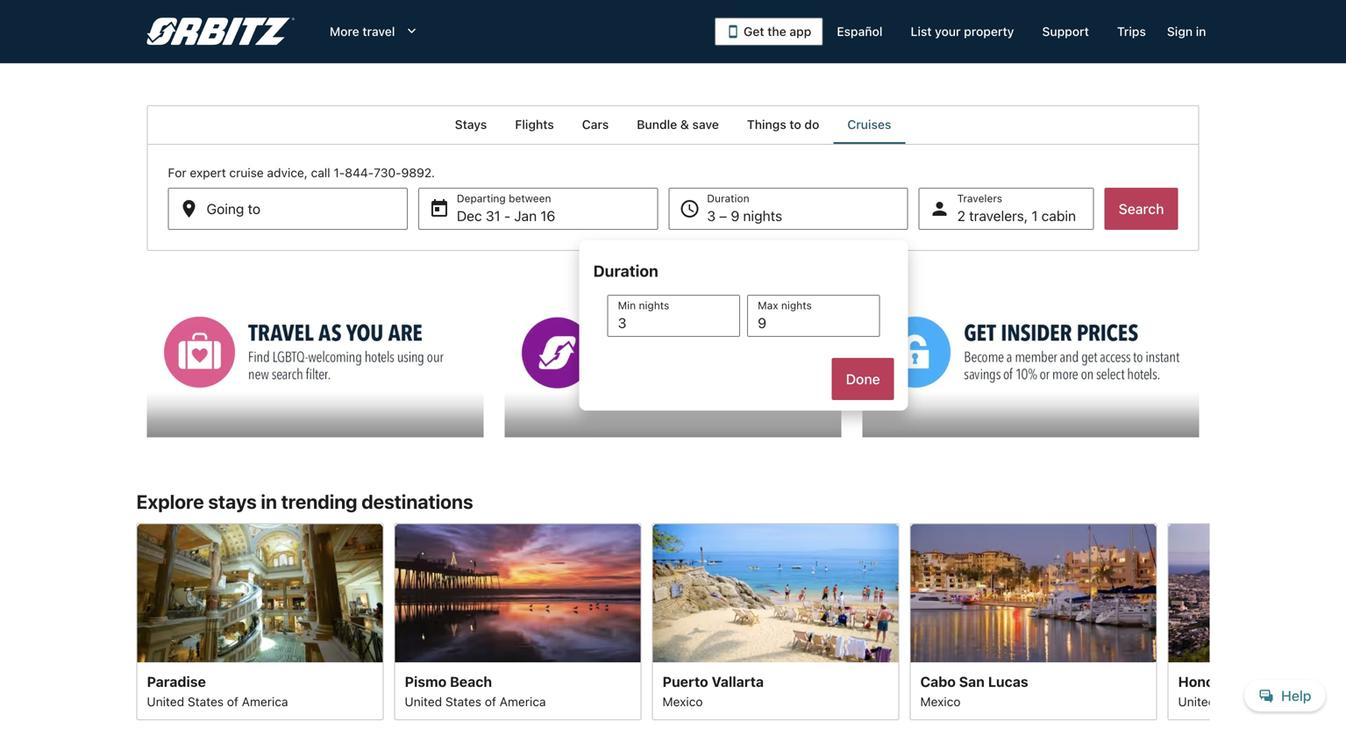 Task type: vqa. For each thing, say whether or not it's contained in the screenshot.
No for No cancel fee
no



Task type: locate. For each thing, give the bounding box(es) containing it.
of
[[227, 695, 239, 709], [485, 695, 496, 709], [1259, 695, 1270, 709]]

show previous card image
[[126, 611, 147, 632]]

0 horizontal spatial states
[[188, 695, 224, 709]]

sign in
[[1168, 24, 1207, 39]]

mexico down puerto
[[663, 695, 703, 709]]

in right stays
[[261, 490, 277, 513]]

3 america from the left
[[1274, 695, 1320, 709]]

-
[[504, 207, 511, 224]]

lucas
[[989, 674, 1029, 690]]

puerto
[[663, 674, 709, 690]]

advice,
[[267, 165, 308, 180]]

america inside honolulu united states of america
[[1274, 695, 1320, 709]]

1 horizontal spatial america
[[500, 695, 546, 709]]

2 mexico from the left
[[921, 695, 961, 709]]

states
[[188, 695, 224, 709], [446, 695, 482, 709], [1219, 695, 1256, 709]]

0 horizontal spatial united
[[147, 695, 184, 709]]

flights link
[[501, 105, 568, 144]]

2 horizontal spatial of
[[1259, 695, 1270, 709]]

enter a number number field up "done" button
[[748, 295, 881, 337]]

3 – 9 nights
[[707, 207, 783, 224]]

united down paradise on the bottom of the page
[[147, 695, 184, 709]]

get
[[744, 24, 765, 39]]

states down paradise on the bottom of the page
[[188, 695, 224, 709]]

dec 31 - jan 16 button
[[418, 188, 658, 230]]

1 horizontal spatial of
[[485, 695, 496, 709]]

states inside the paradise united states of america
[[188, 695, 224, 709]]

more travel
[[330, 24, 395, 39]]

in
[[1196, 24, 1207, 39], [261, 490, 277, 513]]

united for honolulu
[[1179, 695, 1216, 709]]

puerto vallarta mexico
[[663, 674, 764, 709]]

paradise
[[147, 674, 206, 690]]

3 – 9 nights button
[[669, 188, 909, 230]]

things to do
[[747, 117, 820, 132]]

show next card image
[[1200, 611, 1221, 632]]

mexico inside puerto vallarta mexico
[[663, 695, 703, 709]]

0 horizontal spatial mexico
[[663, 695, 703, 709]]

2 states from the left
[[446, 695, 482, 709]]

0 horizontal spatial enter a number number field
[[608, 295, 741, 337]]

bundle & save
[[637, 117, 719, 132]]

honolulu united states of america
[[1179, 674, 1320, 709]]

1 horizontal spatial in
[[1196, 24, 1207, 39]]

things
[[747, 117, 787, 132]]

2 horizontal spatial states
[[1219, 695, 1256, 709]]

844-
[[345, 165, 374, 180]]

0 horizontal spatial america
[[242, 695, 288, 709]]

3 of from the left
[[1259, 695, 1270, 709]]

tab list containing stays
[[147, 105, 1200, 144]]

dec
[[457, 207, 482, 224]]

explore stays in trending destinations
[[136, 490, 473, 513]]

of inside honolulu united states of america
[[1259, 695, 1270, 709]]

orbitz logo image
[[147, 18, 295, 46]]

states down beach
[[446, 695, 482, 709]]

1 states from the left
[[188, 695, 224, 709]]

&
[[681, 117, 689, 132]]

2 travelers, 1 cabin button
[[919, 188, 1095, 230]]

2 united from the left
[[405, 695, 442, 709]]

1 horizontal spatial united
[[405, 695, 442, 709]]

your
[[935, 24, 961, 39]]

Enter a number number field
[[608, 295, 741, 337], [748, 295, 881, 337]]

travel
[[363, 24, 395, 39]]

flights
[[515, 117, 554, 132]]

united down the "honolulu"
[[1179, 695, 1216, 709]]

1 america from the left
[[242, 695, 288, 709]]

marina cabo san lucas which includes a marina, a coastal town and night scenes image
[[910, 523, 1158, 663]]

mexico
[[663, 695, 703, 709], [921, 695, 961, 709]]

america inside the paradise united states of america
[[242, 695, 288, 709]]

cars
[[582, 117, 609, 132]]

app
[[790, 24, 812, 39]]

in right sign
[[1196, 24, 1207, 39]]

the
[[768, 24, 787, 39]]

america
[[242, 695, 288, 709], [500, 695, 546, 709], [1274, 695, 1320, 709]]

states inside pismo beach united states of america
[[446, 695, 482, 709]]

united
[[147, 695, 184, 709], [405, 695, 442, 709], [1179, 695, 1216, 709]]

for expert cruise advice, call 1-844-730-9892.
[[168, 165, 435, 180]]

0 horizontal spatial in
[[261, 490, 277, 513]]

makiki - lower punchbowl - tantalus showing landscape views, a sunset and a city image
[[1168, 523, 1347, 663]]

pismo beach featuring a sunset, views and tropical scenes image
[[394, 523, 642, 663]]

español button
[[823, 16, 897, 47]]

united for paradise
[[147, 695, 184, 709]]

vallarta
[[712, 674, 764, 690]]

2 horizontal spatial america
[[1274, 695, 1320, 709]]

of inside pismo beach united states of america
[[485, 695, 496, 709]]

1 vertical spatial in
[[261, 490, 277, 513]]

2 horizontal spatial united
[[1179, 695, 1216, 709]]

1 horizontal spatial mexico
[[921, 695, 961, 709]]

beach
[[450, 674, 492, 690]]

cabo
[[921, 674, 956, 690]]

cabo san lucas mexico
[[921, 674, 1029, 709]]

0 horizontal spatial of
[[227, 695, 239, 709]]

1 horizontal spatial enter a number number field
[[748, 295, 881, 337]]

tab list
[[147, 105, 1200, 144]]

dec 31 - jan 16
[[457, 207, 556, 224]]

states inside honolulu united states of america
[[1219, 695, 1256, 709]]

done
[[846, 371, 881, 387]]

3 united from the left
[[1179, 695, 1216, 709]]

2 america from the left
[[500, 695, 546, 709]]

3 states from the left
[[1219, 695, 1256, 709]]

of inside the paradise united states of america
[[227, 695, 239, 709]]

1 horizontal spatial states
[[446, 695, 482, 709]]

united inside honolulu united states of america
[[1179, 695, 1216, 709]]

more
[[330, 24, 359, 39]]

tab list inside "explore stays in trending destinations" main content
[[147, 105, 1200, 144]]

enter a number number field down duration
[[608, 295, 741, 337]]

1 united from the left
[[147, 695, 184, 709]]

support link
[[1029, 16, 1104, 47]]

mexico down cabo
[[921, 695, 961, 709]]

1
[[1032, 207, 1038, 224]]

pismo beach united states of america
[[405, 674, 546, 709]]

2 of from the left
[[485, 695, 496, 709]]

0 vertical spatial in
[[1196, 24, 1207, 39]]

states for paradise
[[188, 695, 224, 709]]

1 of from the left
[[227, 695, 239, 709]]

1 mexico from the left
[[663, 695, 703, 709]]

united inside the paradise united states of america
[[147, 695, 184, 709]]

states down the "honolulu"
[[1219, 695, 1256, 709]]

united down pismo
[[405, 695, 442, 709]]



Task type: describe. For each thing, give the bounding box(es) containing it.
expert
[[190, 165, 226, 180]]

list your property link
[[897, 16, 1029, 47]]

pismo
[[405, 674, 447, 690]]

save
[[693, 117, 719, 132]]

honolulu
[[1179, 674, 1240, 690]]

search
[[1119, 200, 1165, 217]]

in inside main content
[[261, 490, 277, 513]]

paradise united states of america
[[147, 674, 288, 709]]

cars link
[[568, 105, 623, 144]]

states for honolulu
[[1219, 695, 1256, 709]]

america for paradise
[[242, 695, 288, 709]]

las vegas featuring interior views image
[[136, 523, 384, 663]]

travelers,
[[970, 207, 1028, 224]]

america inside pismo beach united states of america
[[500, 695, 546, 709]]

done button
[[832, 358, 895, 400]]

explore stays in trending destinations main content
[[0, 105, 1347, 729]]

list
[[911, 24, 932, 39]]

mexico inside cabo san lucas mexico
[[921, 695, 961, 709]]

property
[[964, 24, 1015, 39]]

sign in button
[[1161, 16, 1214, 47]]

stays
[[208, 490, 257, 513]]

2 enter a number number field from the left
[[748, 295, 881, 337]]

trips
[[1118, 24, 1146, 39]]

jan
[[514, 207, 537, 224]]

search button
[[1105, 188, 1179, 230]]

3
[[707, 207, 716, 224]]

cruise
[[229, 165, 264, 180]]

2 travelers, 1 cabin
[[958, 207, 1077, 224]]

united inside pismo beach united states of america
[[405, 695, 442, 709]]

cabin
[[1042, 207, 1077, 224]]

730-
[[374, 165, 401, 180]]

duration
[[594, 261, 659, 280]]

get the app
[[744, 24, 812, 39]]

bundle
[[637, 117, 677, 132]]

9
[[731, 207, 740, 224]]

explore
[[136, 490, 204, 513]]

trending
[[281, 490, 358, 513]]

do
[[805, 117, 820, 132]]

support
[[1043, 24, 1090, 39]]

1 enter a number number field from the left
[[608, 295, 741, 337]]

puerto vallarta showing a beach, general coastal views and kayaking or canoeing image
[[652, 523, 900, 663]]

in inside dropdown button
[[1196, 24, 1207, 39]]

2
[[958, 207, 966, 224]]

trips link
[[1104, 16, 1161, 47]]

31
[[486, 207, 501, 224]]

destinations
[[362, 490, 473, 513]]

more travel button
[[316, 16, 434, 47]]

list your property
[[911, 24, 1015, 39]]

for
[[168, 165, 187, 180]]

sign
[[1168, 24, 1193, 39]]

9892.
[[401, 165, 435, 180]]

download the app button image
[[726, 25, 740, 39]]

things to do link
[[733, 105, 834, 144]]

cruises
[[848, 117, 892, 132]]

get the app link
[[715, 18, 823, 46]]

call
[[311, 165, 330, 180]]

opens in a new window image
[[862, 293, 878, 309]]

to
[[790, 117, 802, 132]]

america for honolulu
[[1274, 695, 1320, 709]]

español
[[837, 24, 883, 39]]

of for paradise
[[227, 695, 239, 709]]

stays
[[455, 117, 487, 132]]

16
[[541, 207, 556, 224]]

cruises link
[[834, 105, 906, 144]]

bundle & save link
[[623, 105, 733, 144]]

of for honolulu
[[1259, 695, 1270, 709]]

stays link
[[441, 105, 501, 144]]

1-
[[334, 165, 345, 180]]

san
[[960, 674, 985, 690]]

–
[[720, 207, 727, 224]]

nights
[[743, 207, 783, 224]]



